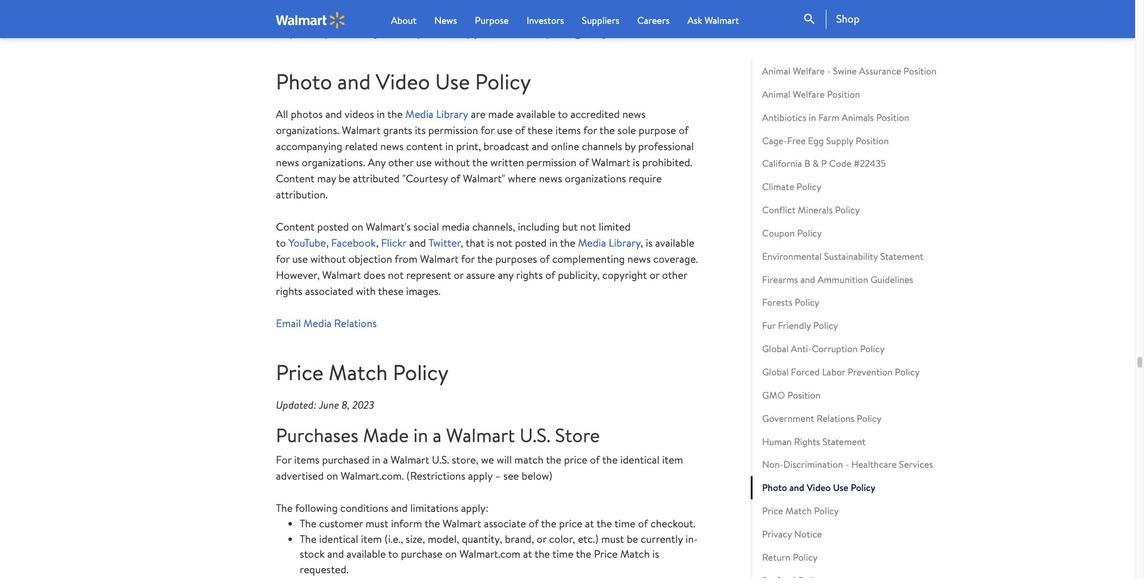 Task type: describe. For each thing, give the bounding box(es) containing it.
news right where
[[539, 171, 562, 186]]

animal welfare - swine assurance position link
[[751, 60, 972, 83]]

email media relations
[[276, 316, 377, 331]]

animal welfare - swine assurance position
[[763, 64, 937, 78]]

or inside the following conditions and limitations apply: the customer must inform the walmart associate of the price at the time of checkout. the identical item (i.e., size, model, quantity, brand, or color, etc.) must be currently in- stock and available to purchase on walmart.com at the time the price match is requested.
[[537, 532, 547, 546]]

0 vertical spatial rights
[[516, 268, 543, 283]]

that
[[466, 236, 485, 250]]

the inside the ', is available for use without objection from walmart for the purposes of complementing news coverage. however, walmart does not represent or assure any rights of publicity, copyright or other rights associated with these images.'
[[477, 252, 493, 267]]

other inside the ', is available for use without objection from walmart for the purposes of complementing news coverage. however, walmart does not represent or assure any rights of publicity, copyright or other rights associated with these images.'
[[662, 268, 688, 283]]

conditions
[[340, 501, 389, 516]]

content inside are made available to accredited news organizations. walmart grants its permission for use of these items for the sole purpose of accompanying related news content in print, broadcast and online channels by professional news organizations. any other use without the written permission of walmart is prohibited. content may be attributed "courtesy of walmart" where news organizations require attribution.
[[276, 171, 315, 186]]

of up brand,
[[529, 516, 539, 531]]

or down coverage.
[[650, 268, 660, 283]]

or left assure
[[454, 268, 464, 283]]

0 vertical spatial the
[[276, 501, 293, 516]]

on inside content posted on walmart's social media channels, including but not limited to
[[352, 219, 364, 234]]

conflict
[[763, 203, 796, 216]]

global for global forced labor prevention policy
[[763, 365, 789, 379]]

email
[[276, 316, 301, 331]]

professional
[[638, 139, 694, 154]]

walmart's
[[366, 219, 411, 234]]

ocrcomplaint@hhs.gov link
[[501, 25, 618, 40]]

flickr link
[[381, 236, 407, 250]]

suppliers
[[582, 14, 620, 27]]

of up broadcast
[[515, 123, 525, 138]]

posted inside content posted on walmart's social media channels, including but not limited to
[[317, 219, 349, 234]]

of right the purposes
[[540, 252, 550, 267]]

welfare for position
[[793, 88, 825, 101]]

store
[[555, 422, 600, 448]]

–
[[495, 469, 501, 483]]

or right 1019
[[506, 9, 516, 24]]

ammunition
[[818, 273, 869, 286]]

be inside the following conditions and limitations apply: the customer must inform the walmart associate of the price at the time of checkout. the identical item (i.e., size, model, quantity, brand, or color, etc.) must be currently in- stock and available to purchase on walmart.com at the time the price match is requested.
[[627, 532, 639, 546]]

1 horizontal spatial video
[[807, 481, 831, 494]]

0 vertical spatial photo and video use policy
[[276, 67, 531, 97]]

0 horizontal spatial video
[[376, 67, 430, 97]]

represent
[[407, 268, 451, 283]]

any
[[368, 155, 386, 170]]

is inside the ', is available for use without objection from walmart for the purposes of complementing news coverage. however, walmart does not represent or assure any rights of publicity, copyright or other rights associated with these images.'
[[646, 236, 653, 250]]

firearms and ammunition guidelines
[[763, 273, 914, 286]]

cage-free egg supply position link
[[751, 129, 972, 152]]

price inside the following conditions and limitations apply: the customer must inform the walmart associate of the price at the time of checkout. the identical item (i.e., size, model, quantity, brand, or color, etc.) must be currently in- stock and available to purchase on walmart.com at the time the price match is requested.
[[559, 516, 583, 531]]

free
[[788, 134, 806, 147]]

walmart down channels
[[592, 155, 631, 170]]

1 1- from the left
[[432, 9, 439, 24]]

0 vertical spatial photo
[[276, 67, 332, 97]]

twitter link
[[429, 236, 461, 250]]

human inside to file a complaint of discrimination, contact the u.s. department of health and human services, office of civil rights at 1-800-368-1019 or 1-800-537-7697 (tdd), https://ocrportal.hhs.gov/ocr/cp/wizard_cp.jsf or ocrcomplaint@hhs.gov .
[[646, 0, 679, 8]]

health
[[593, 0, 624, 8]]

available for these
[[516, 107, 556, 122]]

without inside are made available to accredited news organizations. walmart grants its permission for use of these items for the sole purpose of accompanying related news content in print, broadcast and online channels by professional news organizations. any other use without the written permission of walmart is prohibited. content may be attributed "courtesy of walmart" where news organizations require attribution.
[[435, 155, 470, 170]]

identical for store
[[621, 452, 660, 467]]

news button
[[435, 13, 457, 27]]

position inside antibiotics in farm animals position link
[[877, 111, 910, 124]]

office
[[320, 9, 350, 24]]

climate policy
[[763, 180, 822, 193]]

of up the civil
[[363, 0, 372, 8]]

apply:
[[461, 501, 489, 516]]

and up requested.
[[327, 547, 344, 562]]

of up organizations
[[579, 155, 589, 170]]

flickr
[[381, 236, 407, 250]]

1 vertical spatial posted
[[515, 236, 547, 250]]

antibiotics in farm animals position link
[[751, 106, 972, 129]]

on inside the following conditions and limitations apply: the customer must inform the walmart associate of the price at the time of checkout. the identical item (i.e., size, model, quantity, brand, or color, etc.) must be currently in- stock and available to purchase on walmart.com at the time the price match is requested.
[[445, 547, 457, 562]]

1 vertical spatial relations
[[817, 412, 855, 425]]

1 horizontal spatial human
[[763, 435, 792, 448]]

0 vertical spatial organizations.
[[276, 123, 340, 138]]

of up 7697
[[581, 0, 591, 8]]

online
[[551, 139, 580, 154]]

by
[[625, 139, 636, 154]]

2 vertical spatial the
[[300, 532, 317, 546]]

shop
[[837, 11, 860, 26]]

facebook link
[[331, 236, 376, 250]]

purchase
[[401, 547, 443, 562]]

investors
[[527, 14, 564, 27]]

news
[[435, 14, 457, 27]]

limited
[[599, 219, 631, 234]]

of up professional on the right top of page
[[679, 123, 689, 138]]

welfare for -
[[793, 64, 825, 78]]

egg
[[808, 134, 824, 147]]

1 vertical spatial a
[[433, 422, 442, 448]]

news down accompanying
[[276, 155, 299, 170]]

fur friendly policy link
[[751, 314, 972, 338]]

0 horizontal spatial media
[[304, 316, 332, 331]]

prevention
[[848, 365, 893, 379]]

will
[[497, 452, 512, 467]]

news inside the ', is available for use without objection from walmart for the purposes of complementing news coverage. however, walmart does not represent or assure any rights of publicity, copyright or other rights associated with these images.'
[[628, 252, 651, 267]]

1 horizontal spatial use
[[833, 481, 849, 494]]

0 horizontal spatial permission
[[429, 123, 478, 138]]

1 vertical spatial organizations.
[[302, 155, 365, 170]]

.
[[618, 25, 620, 40]]

537-
[[549, 9, 569, 24]]

news up sole
[[623, 107, 646, 122]]

in inside are made available to accredited news organizations. walmart grants its permission for use of these items for the sole purpose of accompanying related news content in print, broadcast and online channels by professional news organizations. any other use without the written permission of walmart is prohibited. content may be attributed "courtesy of walmart" where news organizations require attribution.
[[446, 139, 454, 154]]

global forced labor prevention policy
[[763, 365, 920, 379]]

1 vertical spatial at
[[585, 516, 595, 531]]

price inside the following conditions and limitations apply: the customer must inform the walmart associate of the price at the time of checkout. the identical item (i.e., size, model, quantity, brand, or color, etc.) must be currently in- stock and available to purchase on walmart.com at the time the price match is requested.
[[594, 547, 618, 562]]

associated
[[305, 284, 353, 299]]

careers
[[638, 14, 670, 27]]

ask walmart
[[688, 14, 739, 27]]

1 horizontal spatial media library link
[[578, 236, 641, 250]]

1 vertical spatial price
[[763, 504, 784, 518]]

match
[[515, 452, 544, 467]]

in left farm
[[809, 111, 817, 124]]

all
[[276, 107, 288, 122]]

#22435
[[854, 157, 886, 170]]

is inside are made available to accredited news organizations. walmart grants its permission for use of these items for the sole purpose of accompanying related news content in print, broadcast and online channels by professional news organizations. any other use without the written permission of walmart is prohibited. content may be attributed "courtesy of walmart" where news organizations require attribution.
[[633, 155, 640, 170]]

match inside the following conditions and limitations apply: the customer must inform the walmart associate of the price at the time of checkout. the identical item (i.e., size, model, quantity, brand, or color, etc.) must be currently in- stock and available to purchase on walmart.com at the time the price match is requested.
[[621, 547, 650, 562]]

purpose button
[[475, 13, 509, 27]]

any
[[498, 268, 514, 283]]

walmart up related
[[342, 123, 381, 138]]

0 horizontal spatial time
[[553, 547, 574, 562]]

animal for animal welfare - swine assurance position
[[763, 64, 791, 78]]

position inside cage-free egg supply position "link"
[[856, 134, 889, 147]]

to
[[276, 0, 287, 8]]

walmart up '(restrictions' on the bottom of page
[[391, 452, 429, 467]]

rights inside to file a complaint of discrimination, contact the u.s. department of health and human services, office of civil rights at 1-800-368-1019 or 1-800-537-7697 (tdd), https://ocrportal.hhs.gov/ocr/cp/wizard_cp.jsf or ocrcomplaint@hhs.gov .
[[388, 9, 417, 24]]

and down 'social'
[[409, 236, 426, 250]]

advertised
[[276, 469, 324, 483]]

0 horizontal spatial rights
[[276, 284, 303, 299]]

attributed
[[353, 171, 400, 186]]

(restrictions
[[407, 469, 466, 483]]

of left "walmart""
[[451, 171, 461, 186]]

1 horizontal spatial at
[[523, 547, 532, 562]]

368-
[[462, 9, 484, 24]]

global anti-corruption policy
[[763, 342, 885, 355]]

1 horizontal spatial use
[[416, 155, 432, 170]]

model,
[[428, 532, 459, 546]]

at inside to file a complaint of discrimination, contact the u.s. department of health and human services, office of civil rights at 1-800-368-1019 or 1-800-537-7697 (tdd), https://ocrportal.hhs.gov/ocr/cp/wizard_cp.jsf or ocrcomplaint@hhs.gov .
[[420, 9, 429, 24]]

to inside the following conditions and limitations apply: the customer must inform the walmart associate of the price at the time of checkout. the identical item (i.e., size, model, quantity, brand, or color, etc.) must be currently in- stock and available to purchase on walmart.com at the time the price match is requested.
[[388, 547, 399, 562]]

of left the publicity,
[[546, 268, 556, 283]]

1 800- from the left
[[439, 9, 462, 24]]

0 vertical spatial must
[[366, 516, 389, 531]]

(i.e.,
[[385, 532, 403, 546]]

other inside are made available to accredited news organizations. walmart grants its permission for use of these items for the sole purpose of accompanying related news content in print, broadcast and online channels by professional news organizations. any other use without the written permission of walmart is prohibited. content may be attributed "courtesy of walmart" where news organizations require attribution.
[[388, 155, 414, 170]]

1 vertical spatial rights
[[794, 435, 821, 448]]

1 vertical spatial u.s.
[[520, 422, 551, 448]]

we
[[481, 452, 494, 467]]

&
[[813, 157, 819, 170]]

forests policy link
[[751, 291, 972, 314]]

and left the videos
[[325, 107, 342, 122]]

discrimination
[[784, 458, 844, 471]]

0 horizontal spatial library
[[436, 107, 469, 122]]

sustainability
[[824, 250, 878, 263]]

california
[[763, 157, 803, 170]]

0 horizontal spatial relations
[[334, 316, 377, 331]]

of left the civil
[[352, 9, 362, 24]]

photo and video use policy link
[[751, 476, 972, 500]]

and inside to file a complaint of discrimination, contact the u.s. department of health and human services, office of civil rights at 1-800-368-1019 or 1-800-537-7697 (tdd), https://ocrportal.hhs.gov/ocr/cp/wizard_cp.jsf or ocrcomplaint@hhs.gov .
[[627, 0, 644, 8]]

minerals
[[798, 203, 833, 216]]

privacy notice link
[[751, 523, 972, 546]]

global for global anti-corruption policy
[[763, 342, 789, 355]]

and up "inform"
[[391, 501, 408, 516]]

and down discrimination
[[790, 481, 805, 494]]

department
[[521, 0, 578, 8]]

- for welfare
[[827, 64, 831, 78]]

forests policy
[[763, 296, 820, 309]]

b
[[805, 157, 811, 170]]

for down "are"
[[481, 123, 495, 138]]

7697
[[569, 9, 591, 24]]

0 horizontal spatial match
[[329, 358, 388, 388]]

print,
[[456, 139, 481, 154]]

swine
[[833, 64, 857, 78]]

updated: june 8, 2023
[[276, 397, 374, 412]]

see
[[504, 469, 519, 483]]

climate
[[763, 180, 795, 193]]

1 vertical spatial the
[[300, 516, 317, 531]]

organizations
[[565, 171, 626, 186]]

environmental sustainability statement
[[763, 250, 924, 263]]

gmo position
[[763, 389, 821, 402]]

a inside to file a complaint of discrimination, contact the u.s. department of health and human services, office of civil rights at 1-800-368-1019 or 1-800-537-7697 (tdd), https://ocrportal.hhs.gov/ocr/cp/wizard_cp.jsf or ocrcomplaint@hhs.gov .
[[306, 0, 311, 8]]

1 horizontal spatial library
[[609, 236, 641, 250]]

in down including
[[550, 236, 558, 250]]

walmart"
[[463, 171, 505, 186]]

item for store
[[662, 452, 684, 467]]

complementing
[[552, 252, 625, 267]]

1 vertical spatial must
[[602, 532, 624, 546]]

brand,
[[505, 532, 534, 546]]

are
[[471, 107, 486, 122]]

not inside the ', is available for use without objection from walmart for the purposes of complementing news coverage. however, walmart does not represent or assure any rights of publicity, copyright or other rights associated with these images.'
[[388, 268, 404, 283]]

1 horizontal spatial a
[[383, 452, 388, 467]]

not inside content posted on walmart's social media channels, including but not limited to
[[581, 219, 596, 234]]

climate policy link
[[751, 175, 972, 199]]

0 vertical spatial media
[[406, 107, 434, 122]]

these inside the ', is available for use without objection from walmart for the purposes of complementing news coverage. however, walmart does not represent or assure any rights of publicity, copyright or other rights associated with these images.'
[[378, 284, 404, 299]]

walmart up we
[[446, 422, 515, 448]]

of up currently
[[638, 516, 648, 531]]



Task type: locate. For each thing, give the bounding box(es) containing it.
to inside content posted on walmart's social media channels, including but not limited to
[[276, 236, 286, 250]]

0 vertical spatial price match policy
[[276, 358, 449, 388]]

2 horizontal spatial price
[[763, 504, 784, 518]]

2 horizontal spatial use
[[497, 123, 513, 138]]

apply
[[468, 469, 493, 483]]

1 , from the left
[[326, 236, 329, 250]]

with
[[356, 284, 376, 299]]

1 horizontal spatial posted
[[515, 236, 547, 250]]

1 vertical spatial other
[[662, 268, 688, 283]]

2 vertical spatial a
[[383, 452, 388, 467]]

0 vertical spatial be
[[339, 171, 350, 186]]

item for the
[[361, 532, 382, 546]]

1019
[[484, 9, 503, 24]]

civil
[[365, 9, 385, 24]]

animal up antibiotics
[[763, 88, 791, 101]]

0 horizontal spatial use
[[292, 252, 308, 267]]

media up complementing
[[578, 236, 606, 250]]

https://ocrportal.hhs.gov/ocr/cp/wizard_cp.jsf link
[[276, 25, 486, 40]]

1 horizontal spatial on
[[352, 219, 364, 234]]

available up coverage.
[[656, 236, 695, 250]]

walmart
[[705, 14, 739, 27], [342, 123, 381, 138], [592, 155, 631, 170], [420, 252, 459, 267], [322, 268, 361, 283], [446, 422, 515, 448], [391, 452, 429, 467], [443, 516, 481, 531]]

walmart inside 'ask walmart' link
[[705, 14, 739, 27]]

other down coverage.
[[662, 268, 688, 283]]

relations up human rights statement
[[817, 412, 855, 425]]

position down swine
[[827, 88, 861, 101]]

, left that
[[461, 236, 463, 250]]

1 vertical spatial library
[[609, 236, 641, 250]]

u.s. up 1019
[[501, 0, 519, 8]]

1 vertical spatial rights
[[276, 284, 303, 299]]

items up advertised
[[294, 452, 320, 467]]

1 horizontal spatial u.s.
[[501, 0, 519, 8]]

content up attribution.
[[276, 171, 315, 186]]

and right firearms
[[801, 273, 816, 286]]

4 , from the left
[[641, 236, 644, 250]]

forests
[[763, 296, 793, 309]]

is inside the following conditions and limitations apply: the customer must inform the walmart associate of the price at the time of checkout. the identical item (i.e., size, model, quantity, brand, or color, etc.) must be currently in- stock and available to purchase on walmart.com at the time the price match is requested.
[[653, 547, 660, 562]]

for down accredited
[[584, 123, 597, 138]]

are made available to accredited news organizations. walmart grants its permission for use of these items for the sole purpose of accompanying related news content in print, broadcast and online channels by professional news organizations. any other use without the written permission of walmart is prohibited. content may be attributed "courtesy of walmart" where news organizations require attribution.
[[276, 107, 694, 202]]

at
[[420, 9, 429, 24], [585, 516, 595, 531], [523, 547, 532, 562]]

1 welfare from the top
[[793, 64, 825, 78]]

content
[[276, 171, 315, 186], [276, 219, 315, 234]]

1 content from the top
[[276, 171, 315, 186]]

is right that
[[487, 236, 494, 250]]

0 horizontal spatial 800-
[[439, 9, 462, 24]]

2 horizontal spatial to
[[558, 107, 568, 122]]

animal welfare position link
[[751, 83, 972, 106]]

these down does at the left
[[378, 284, 404, 299]]

1 horizontal spatial to
[[388, 547, 399, 562]]

item inside purchases made in a walmart u.s. store for items purchased in a walmart u.s. store, we will match the price of the identical item advertised on walmart.com. (restrictions apply – see below)
[[662, 452, 684, 467]]

time
[[615, 516, 636, 531], [553, 547, 574, 562]]

fur friendly policy
[[763, 319, 839, 332]]

2 horizontal spatial media
[[578, 236, 606, 250]]

of inside purchases made in a walmart u.s. store for items purchased in a walmart u.s. store, we will match the price of the identical item advertised on walmart.com. (restrictions apply – see below)
[[590, 452, 600, 467]]

does
[[364, 268, 386, 283]]

must right "etc.)"
[[602, 532, 624, 546]]

items inside are made available to accredited news organizations. walmart grants its permission for use of these items for the sole purpose of accompanying related news content in print, broadcast and online channels by professional news organizations. any other use without the written permission of walmart is prohibited. content may be attributed "courtesy of walmart" where news organizations require attribution.
[[556, 123, 581, 138]]

posted
[[317, 219, 349, 234], [515, 236, 547, 250]]

these inside are made available to accredited news organizations. walmart grants its permission for use of these items for the sole purpose of accompanying related news content in print, broadcast and online channels by professional news organizations. any other use without the written permission of walmart is prohibited. content may be attributed "courtesy of walmart" where news organizations require attribution.
[[528, 123, 553, 138]]

in-
[[686, 532, 698, 546]]

u.s.
[[501, 0, 519, 8], [520, 422, 551, 448], [432, 452, 450, 467]]

0 horizontal spatial price match policy
[[276, 358, 449, 388]]

match
[[329, 358, 388, 388], [786, 504, 812, 518], [621, 547, 650, 562]]

these
[[528, 123, 553, 138], [378, 284, 404, 299]]

relations
[[334, 316, 377, 331], [817, 412, 855, 425]]

about button
[[391, 13, 417, 27]]

cage-
[[763, 134, 788, 147]]

library down limited
[[609, 236, 641, 250]]

2 1- from the left
[[518, 9, 526, 24]]

labor
[[823, 365, 846, 379]]

the left following
[[276, 501, 293, 516]]

photo and video use policy down discrimination
[[763, 481, 876, 494]]

cage-free egg supply position
[[763, 134, 889, 147]]

policy inside 'link'
[[797, 180, 822, 193]]

for down youtube , facebook , flickr and twitter , that is not posted in the media library
[[461, 252, 475, 267]]

0 vertical spatial these
[[528, 123, 553, 138]]

available for news
[[656, 236, 695, 250]]

1 vertical spatial not
[[497, 236, 513, 250]]

stock
[[300, 547, 325, 562]]

2 800- from the left
[[526, 9, 549, 24]]

sole
[[618, 123, 636, 138]]

attribution.
[[276, 187, 328, 202]]

and inside are made available to accredited news organizations. walmart grants its permission for use of these items for the sole purpose of accompanying related news content in print, broadcast and online channels by professional news organizations. any other use without the written permission of walmart is prohibited. content may be attributed "courtesy of walmart" where news organizations require attribution.
[[532, 139, 549, 154]]

price match policy up notice
[[763, 504, 839, 518]]

price inside purchases made in a walmart u.s. store for items purchased in a walmart u.s. store, we will match the price of the identical item advertised on walmart.com. (restrictions apply – see below)
[[564, 452, 588, 467]]

1 vertical spatial these
[[378, 284, 404, 299]]

match down currently
[[621, 547, 650, 562]]

welfare up animal welfare position
[[793, 64, 825, 78]]

size,
[[406, 532, 425, 546]]

corruption
[[812, 342, 858, 355]]

be inside are made available to accredited news organizations. walmart grants its permission for use of these items for the sole purpose of accompanying related news content in print, broadcast and online channels by professional news organizations. any other use without the written permission of walmart is prohibited. content may be attributed "courtesy of walmart" where news organizations require attribution.
[[339, 171, 350, 186]]

store,
[[452, 452, 479, 467]]

in
[[377, 107, 385, 122], [809, 111, 817, 124], [446, 139, 454, 154], [550, 236, 558, 250], [414, 422, 428, 448], [372, 452, 381, 467]]

items inside purchases made in a walmart u.s. store for items purchased in a walmart u.s. store, we will match the price of the identical item advertised on walmart.com. (restrictions apply – see below)
[[294, 452, 320, 467]]

1 horizontal spatial match
[[621, 547, 650, 562]]

, left flickr
[[376, 236, 379, 250]]

require
[[629, 171, 662, 186]]

posted down including
[[515, 236, 547, 250]]

organizations. up may
[[302, 155, 365, 170]]

1 horizontal spatial 800-
[[526, 9, 549, 24]]

time down color,
[[553, 547, 574, 562]]

0 horizontal spatial 1-
[[432, 9, 439, 24]]

prohibited.
[[643, 155, 693, 170]]

on down purchased
[[327, 469, 338, 483]]

1 vertical spatial -
[[846, 458, 849, 471]]

other
[[388, 155, 414, 170], [662, 268, 688, 283]]

1 vertical spatial statement
[[823, 435, 866, 448]]

rights
[[516, 268, 543, 283], [276, 284, 303, 299]]

video down discrimination
[[807, 481, 831, 494]]

government relations policy link
[[751, 407, 972, 430]]

2 horizontal spatial match
[[786, 504, 812, 518]]

permission
[[429, 123, 478, 138], [527, 155, 577, 170]]

careers link
[[638, 13, 670, 27]]

without inside the ', is available for use without objection from walmart for the purposes of complementing news coverage. however, walmart does not represent or assure any rights of publicity, copyright or other rights associated with these images.'
[[311, 252, 346, 267]]

the up stock on the left
[[300, 532, 317, 546]]

must
[[366, 516, 389, 531], [602, 532, 624, 546]]

price up color,
[[559, 516, 583, 531]]

0 vertical spatial permission
[[429, 123, 478, 138]]

1- left investors popup button
[[518, 9, 526, 24]]

to inside are made available to accredited news organizations. walmart grants its permission for use of these items for the sole purpose of accompanying related news content in print, broadcast and online channels by professional news organizations. any other use without the written permission of walmart is prohibited. content may be attributed "courtesy of walmart" where news organizations require attribution.
[[558, 107, 568, 122]]

position down forced
[[788, 389, 821, 402]]

2 vertical spatial use
[[292, 252, 308, 267]]

animal
[[763, 64, 791, 78], [763, 88, 791, 101]]

2 , from the left
[[376, 236, 379, 250]]

2 welfare from the top
[[793, 88, 825, 101]]

, inside the ', is available for use without objection from walmart for the purposes of complementing news coverage. however, walmart does not represent or assure any rights of publicity, copyright or other rights associated with these images.'
[[641, 236, 644, 250]]

and left online
[[532, 139, 549, 154]]

1 vertical spatial items
[[294, 452, 320, 467]]

may
[[317, 171, 336, 186]]

0 horizontal spatial without
[[311, 252, 346, 267]]

-
[[827, 64, 831, 78], [846, 458, 849, 471]]

0 vertical spatial posted
[[317, 219, 349, 234]]

1 vertical spatial permission
[[527, 155, 577, 170]]

on inside purchases made in a walmart u.s. store for items purchased in a walmart u.s. store, we will match the price of the identical item advertised on walmart.com. (restrictions apply – see below)
[[327, 469, 338, 483]]

1 horizontal spatial permission
[[527, 155, 577, 170]]

rights down however,
[[276, 284, 303, 299]]

1 horizontal spatial must
[[602, 532, 624, 546]]

walmart down twitter link
[[420, 252, 459, 267]]

1 horizontal spatial item
[[662, 452, 684, 467]]

antibiotics in farm animals position
[[763, 111, 910, 124]]

800- down department
[[526, 9, 549, 24]]

at up "etc.)"
[[585, 516, 595, 531]]

0 horizontal spatial -
[[827, 64, 831, 78]]

0 vertical spatial -
[[827, 64, 831, 78]]

0 horizontal spatial posted
[[317, 219, 349, 234]]

return policy
[[763, 551, 818, 564]]

not
[[581, 219, 596, 234], [497, 236, 513, 250], [388, 268, 404, 283]]

available inside the ', is available for use without objection from walmart for the purposes of complementing news coverage. however, walmart does not represent or assure any rights of publicity, copyright or other rights associated with these images.'
[[656, 236, 695, 250]]

rights up discrimination
[[794, 435, 821, 448]]

1 vertical spatial be
[[627, 532, 639, 546]]

0 vertical spatial human
[[646, 0, 679, 8]]

photos
[[291, 107, 323, 122]]

position right "assurance"
[[904, 64, 937, 78]]

and up careers "link"
[[627, 0, 644, 8]]

- down human rights statement link
[[846, 458, 849, 471]]

is down currently
[[653, 547, 660, 562]]

a up '(restrictions' on the bottom of page
[[433, 422, 442, 448]]

match up privacy notice
[[786, 504, 812, 518]]

position inside animal welfare position link
[[827, 88, 861, 101]]

2 vertical spatial u.s.
[[432, 452, 450, 467]]

1 horizontal spatial without
[[435, 155, 470, 170]]

available right made
[[516, 107, 556, 122]]

1 global from the top
[[763, 342, 789, 355]]

fur
[[763, 319, 776, 332]]

item inside the following conditions and limitations apply: the customer must inform the walmart associate of the price at the time of checkout. the identical item (i.e., size, model, quantity, brand, or color, etc.) must be currently in- stock and available to purchase on walmart.com at the time the price match is requested.
[[361, 532, 382, 546]]

media up its
[[406, 107, 434, 122]]

without down print,
[[435, 155, 470, 170]]

0 vertical spatial a
[[306, 0, 311, 8]]

limitations
[[410, 501, 459, 516]]

0 horizontal spatial these
[[378, 284, 404, 299]]

global up the gmo
[[763, 365, 789, 379]]

0 vertical spatial on
[[352, 219, 364, 234]]

0 vertical spatial statement
[[881, 250, 924, 263]]

media library link down limited
[[578, 236, 641, 250]]

farm
[[819, 111, 840, 124]]

photo up photos
[[276, 67, 332, 97]]

0 horizontal spatial price
[[276, 358, 324, 388]]

0 vertical spatial video
[[376, 67, 430, 97]]

u.s. up '(restrictions' on the bottom of page
[[432, 452, 450, 467]]

use up however,
[[292, 252, 308, 267]]

1 vertical spatial welfare
[[793, 88, 825, 101]]

in right the videos
[[377, 107, 385, 122]]

accredited
[[571, 107, 620, 122]]

a up walmart.com.
[[383, 452, 388, 467]]

2 content from the top
[[276, 219, 315, 234]]

0 horizontal spatial item
[[361, 532, 382, 546]]

2 vertical spatial available
[[347, 547, 386, 562]]

purchases
[[276, 422, 359, 448]]

2 global from the top
[[763, 365, 789, 379]]

price match policy up 2023
[[276, 358, 449, 388]]

0 horizontal spatial use
[[435, 67, 470, 97]]

0 vertical spatial u.s.
[[501, 0, 519, 8]]

the
[[483, 0, 499, 8], [388, 107, 403, 122], [600, 123, 615, 138], [473, 155, 488, 170], [560, 236, 576, 250], [477, 252, 493, 267], [546, 452, 562, 467], [603, 452, 618, 467], [425, 516, 440, 531], [541, 516, 557, 531], [597, 516, 612, 531], [535, 547, 550, 562], [576, 547, 592, 562]]

anti-
[[791, 342, 812, 355]]

0 horizontal spatial on
[[327, 469, 338, 483]]

1 horizontal spatial time
[[615, 516, 636, 531]]

0 horizontal spatial items
[[294, 452, 320, 467]]

human up non-
[[763, 435, 792, 448]]

media
[[442, 219, 470, 234]]

walmart up the associated
[[322, 268, 361, 283]]

animal for animal welfare position
[[763, 88, 791, 101]]

to left accredited
[[558, 107, 568, 122]]

however,
[[276, 268, 320, 283]]

and
[[627, 0, 644, 8], [337, 67, 371, 97], [325, 107, 342, 122], [532, 139, 549, 154], [409, 236, 426, 250], [801, 273, 816, 286], [790, 481, 805, 494], [391, 501, 408, 516], [327, 547, 344, 562]]

identical inside purchases made in a walmart u.s. store for items purchased in a walmart u.s. store, we will match the price of the identical item advertised on walmart.com. (restrictions apply – see below)
[[621, 452, 660, 467]]

0 horizontal spatial u.s.
[[432, 452, 450, 467]]

content posted on walmart's social media channels, including but not limited to
[[276, 219, 631, 250]]

0 vertical spatial price
[[564, 452, 588, 467]]

return
[[763, 551, 791, 564]]

u.s. up 'match'
[[520, 422, 551, 448]]

available inside are made available to accredited news organizations. walmart grants its permission for use of these items for the sole purpose of accompanying related news content in print, broadcast and online channels by professional news organizations. any other use without the written permission of walmart is prohibited. content may be attributed "courtesy of walmart" where news organizations require attribution.
[[516, 107, 556, 122]]

1 vertical spatial price match policy
[[763, 504, 839, 518]]

2 vertical spatial not
[[388, 268, 404, 283]]

for
[[276, 452, 292, 467]]

statement for environmental sustainability statement
[[881, 250, 924, 263]]

0 horizontal spatial not
[[388, 268, 404, 283]]

in up walmart.com.
[[372, 452, 381, 467]]

not down from
[[388, 268, 404, 283]]

for up however,
[[276, 252, 290, 267]]

environmental
[[763, 250, 822, 263]]

etc.)
[[578, 532, 599, 546]]

0 vertical spatial media library link
[[406, 107, 469, 122]]

photo and video use policy up all photos and videos in the media library
[[276, 67, 531, 97]]

price
[[276, 358, 324, 388], [763, 504, 784, 518], [594, 547, 618, 562]]

rights
[[388, 9, 417, 24], [794, 435, 821, 448]]

1 horizontal spatial rights
[[794, 435, 821, 448]]

position inside gmo position link
[[788, 389, 821, 402]]

1 vertical spatial to
[[276, 236, 286, 250]]

1 vertical spatial use
[[833, 481, 849, 494]]

1 vertical spatial global
[[763, 365, 789, 379]]

0 horizontal spatial statement
[[823, 435, 866, 448]]

- for discrimination
[[846, 458, 849, 471]]

not right 'but'
[[581, 219, 596, 234]]

identical inside the following conditions and limitations apply: the customer must inform the walmart associate of the price at the time of checkout. the identical item (i.e., size, model, quantity, brand, or color, etc.) must be currently in- stock and available to purchase on walmart.com at the time the price match is requested.
[[319, 532, 359, 546]]

global down fur
[[763, 342, 789, 355]]

1 animal from the top
[[763, 64, 791, 78]]

at down brand,
[[523, 547, 532, 562]]

contact
[[445, 0, 481, 8]]

the inside to file a complaint of discrimination, contact the u.s. department of health and human services, office of civil rights at 1-800-368-1019 or 1-800-537-7697 (tdd), https://ocrportal.hhs.gov/ocr/cp/wizard_cp.jsf or ocrcomplaint@hhs.gov .
[[483, 0, 499, 8]]

organizations.
[[276, 123, 340, 138], [302, 155, 365, 170]]

to down (i.e.,
[[388, 547, 399, 562]]

relations down with
[[334, 316, 377, 331]]

animal up animal welfare position
[[763, 64, 791, 78]]

content
[[406, 139, 443, 154]]

statement for human rights statement
[[823, 435, 866, 448]]

the following conditions and limitations apply: the customer must inform the walmart associate of the price at the time of checkout. the identical item (i.e., size, model, quantity, brand, or color, etc.) must be currently in- stock and available to purchase on walmart.com at the time the price match is requested.
[[276, 501, 698, 577]]

1 vertical spatial match
[[786, 504, 812, 518]]

1 vertical spatial media library link
[[578, 236, 641, 250]]

or left color,
[[537, 532, 547, 546]]

2 vertical spatial on
[[445, 547, 457, 562]]

1 horizontal spatial available
[[516, 107, 556, 122]]

media right email
[[304, 316, 332, 331]]

2 vertical spatial media
[[304, 316, 332, 331]]

800- down contact
[[439, 9, 462, 24]]

in right made
[[414, 422, 428, 448]]

0 vertical spatial library
[[436, 107, 469, 122]]

0 vertical spatial rights
[[388, 9, 417, 24]]

1 horizontal spatial photo and video use policy
[[763, 481, 876, 494]]

updated:
[[276, 397, 317, 412]]

price up privacy on the bottom right
[[763, 504, 784, 518]]

1 vertical spatial available
[[656, 236, 695, 250]]

available inside the following conditions and limitations apply: the customer must inform the walmart associate of the price at the time of checkout. the identical item (i.e., size, model, quantity, brand, or color, etc.) must be currently in- stock and available to purchase on walmart.com at the time the price match is requested.
[[347, 547, 386, 562]]

rights down discrimination,
[[388, 9, 417, 24]]

0 horizontal spatial must
[[366, 516, 389, 531]]

1 vertical spatial photo
[[763, 481, 787, 494]]

0 horizontal spatial available
[[347, 547, 386, 562]]

including
[[518, 219, 560, 234]]

items up online
[[556, 123, 581, 138]]

or
[[506, 9, 516, 24], [489, 25, 499, 40], [454, 268, 464, 283], [650, 268, 660, 283], [537, 532, 547, 546]]

media
[[406, 107, 434, 122], [578, 236, 606, 250], [304, 316, 332, 331]]

permission up print,
[[429, 123, 478, 138]]

to file a complaint of discrimination, contact the u.s. department of health and human services, office of civil rights at 1-800-368-1019 or 1-800-537-7697 (tdd), https://ocrportal.hhs.gov/ocr/cp/wizard_cp.jsf or ocrcomplaint@hhs.gov .
[[276, 0, 679, 40]]

suppliers button
[[582, 13, 620, 27]]

identical
[[621, 452, 660, 467], [319, 532, 359, 546]]

2023
[[353, 397, 374, 412]]

- left swine
[[827, 64, 831, 78]]

1 horizontal spatial items
[[556, 123, 581, 138]]

photo down non-
[[763, 481, 787, 494]]

1 horizontal spatial identical
[[621, 452, 660, 467]]

human up careers "link"
[[646, 0, 679, 8]]

0 vertical spatial at
[[420, 9, 429, 24]]

privacy
[[763, 528, 792, 541]]

0 vertical spatial content
[[276, 171, 315, 186]]

services,
[[276, 9, 317, 24]]

position inside "animal welfare - swine assurance position" link
[[904, 64, 937, 78]]

gmo
[[763, 389, 786, 402]]

conflict minerals policy link
[[751, 199, 972, 222]]

0 horizontal spatial human
[[646, 0, 679, 8]]

2 horizontal spatial available
[[656, 236, 695, 250]]

position up #22435 on the top right of the page
[[856, 134, 889, 147]]

color,
[[549, 532, 576, 546]]

0 horizontal spatial rights
[[388, 9, 417, 24]]

below)
[[522, 469, 553, 483]]

0 vertical spatial other
[[388, 155, 414, 170]]

home image
[[276, 12, 347, 28]]

and up the videos
[[337, 67, 371, 97]]

permission down online
[[527, 155, 577, 170]]

content inside content posted on walmart's social media channels, including but not limited to
[[276, 219, 315, 234]]

1 vertical spatial on
[[327, 469, 338, 483]]

u.s. inside to file a complaint of discrimination, contact the u.s. department of health and human services, office of civil rights at 1-800-368-1019 or 1-800-537-7697 (tdd), https://ocrportal.hhs.gov/ocr/cp/wizard_cp.jsf or ocrcomplaint@hhs.gov .
[[501, 0, 519, 8]]

2 animal from the top
[[763, 88, 791, 101]]

or down 1019
[[489, 25, 499, 40]]

3 , from the left
[[461, 236, 463, 250]]

0 vertical spatial welfare
[[793, 64, 825, 78]]

use inside the ', is available for use without objection from walmart for the purposes of complementing news coverage. however, walmart does not represent or assure any rights of publicity, copyright or other rights associated with these images.'
[[292, 252, 308, 267]]

at down discrimination,
[[420, 9, 429, 24]]

identical for the
[[319, 532, 359, 546]]

social
[[414, 219, 440, 234]]

other right the "any"
[[388, 155, 414, 170]]

walmart inside the following conditions and limitations apply: the customer must inform the walmart associate of the price at the time of checkout. the identical item (i.e., size, model, quantity, brand, or color, etc.) must be currently in- stock and available to purchase on walmart.com at the time the price match is requested.
[[443, 516, 481, 531]]

0 vertical spatial price
[[276, 358, 324, 388]]

news down grants
[[381, 139, 404, 154]]

position
[[904, 64, 937, 78], [827, 88, 861, 101], [877, 111, 910, 124], [856, 134, 889, 147], [788, 389, 821, 402]]



Task type: vqa. For each thing, say whether or not it's contained in the screenshot.
"on" in The following conditions and limitations apply: The customer must inform the Walmart associate of the price at the time of checkout. The identical item (i.e., size, model, quantity, brand, or color, etc.) must be currently in- stock and available to purchase on Walmart.com at the time the Price Match is requested.
yes



